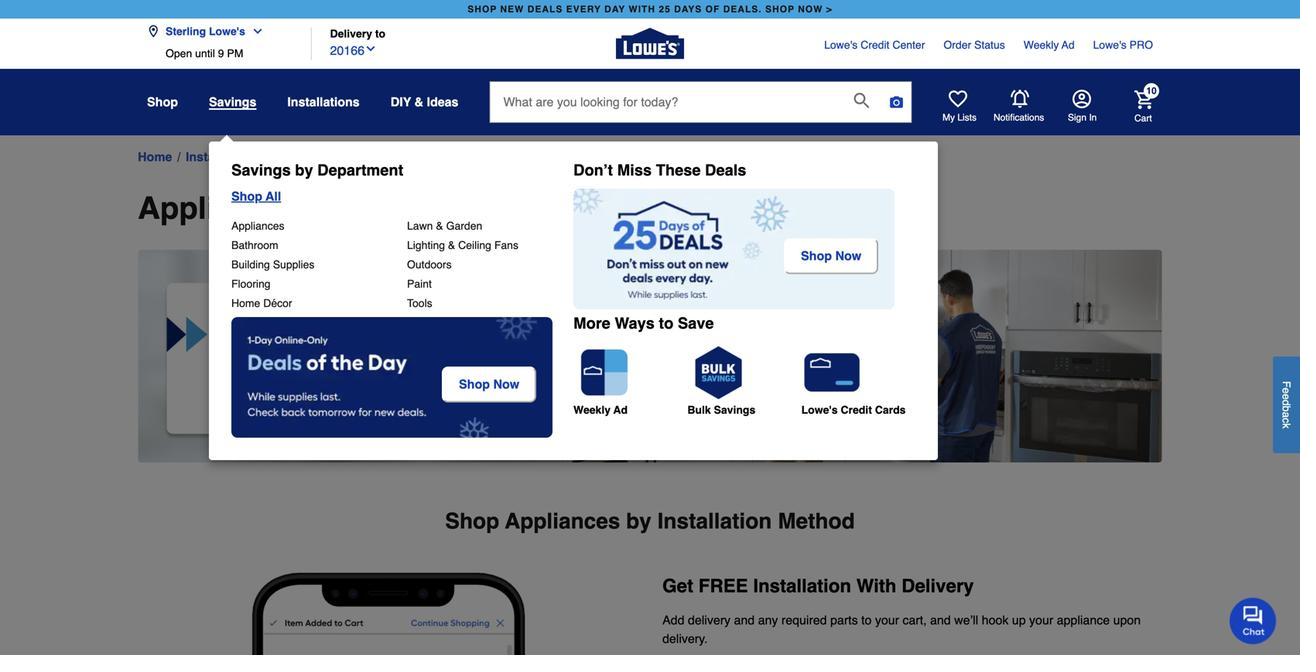 Task type: vqa. For each thing, say whether or not it's contained in the screenshot.
Planters,
no



Task type: describe. For each thing, give the bounding box(es) containing it.
k
[[1280, 424, 1293, 429]]

shop now button for right the "shop now" link
[[784, 238, 879, 274]]

new
[[500, 4, 524, 15]]

installation inside the appliance installation services link
[[293, 150, 352, 164]]

lawn & garden lighting & ceiling fans outdoors paint tools
[[407, 220, 519, 310]]

install
[[186, 150, 221, 164]]

lawn & garden link
[[407, 220, 482, 232]]

install link
[[186, 148, 221, 166]]

get free installation with delivery
[[662, 576, 974, 597]]

2 vertical spatial &
[[448, 239, 455, 252]]

lowe's credit center link
[[824, 37, 925, 53]]

order status
[[944, 39, 1005, 51]]

shop appliances by installation method
[[445, 509, 855, 534]]

1 horizontal spatial appliances
[[505, 509, 620, 534]]

outdoors
[[407, 258, 452, 271]]

flooring link
[[231, 278, 271, 290]]

lowe's inside button
[[209, 25, 245, 38]]

shop button
[[147, 88, 178, 116]]

more
[[573, 315, 610, 332]]

1 vertical spatial weekly
[[573, 404, 611, 416]]

credit for center
[[861, 39, 890, 51]]

1 vertical spatial shop now link
[[442, 367, 540, 403]]

add
[[662, 613, 685, 628]]

services inside the appliance installation services link
[[356, 150, 403, 164]]

20166
[[330, 43, 365, 58]]

weekly ad icon. image
[[573, 342, 635, 404]]

home link
[[138, 148, 172, 166]]

1 vertical spatial to
[[659, 315, 674, 332]]

required
[[782, 613, 827, 628]]

deals.
[[723, 4, 762, 15]]

bulk savings link
[[688, 342, 800, 416]]

sign
[[1068, 112, 1087, 123]]

sterling lowe's
[[166, 25, 245, 38]]

0 vertical spatial weekly ad
[[1024, 39, 1075, 51]]

center
[[893, 39, 925, 51]]

b
[[1280, 406, 1293, 412]]

shop now for bottommost the "shop now" link
[[459, 377, 519, 392]]

lowe's credit cards link
[[802, 342, 914, 416]]

shop new deals every day with 25 days of deals. shop now > link
[[465, 0, 836, 19]]

paint link
[[407, 278, 432, 290]]

pm
[[227, 47, 243, 60]]

ideas
[[427, 95, 459, 109]]

appliances bathroom building supplies flooring home décor
[[231, 220, 315, 310]]

deals
[[528, 4, 563, 15]]

installations
[[287, 95, 360, 109]]

0 vertical spatial appliance
[[235, 150, 289, 164]]

deals
[[705, 161, 746, 179]]

& for diy
[[414, 95, 423, 109]]

bathroom link
[[231, 239, 278, 252]]

a phone screen with delivery added and free installation included messages. image
[[141, 562, 638, 656]]

all
[[266, 189, 281, 204]]

& for lawn
[[436, 220, 443, 232]]

tools link
[[407, 297, 432, 310]]

cards
[[875, 404, 906, 416]]

notifications
[[994, 112, 1044, 123]]

1 horizontal spatial shop now link
[[784, 238, 879, 274]]

every
[[566, 4, 601, 15]]

home décor link
[[231, 297, 292, 310]]

search image
[[854, 93, 869, 108]]

f e e d b a c k
[[1280, 381, 1293, 429]]

lowe's home improvement logo image
[[616, 10, 684, 78]]

building
[[231, 258, 270, 271]]

0 vertical spatial to
[[375, 27, 385, 40]]

bulk savings
[[688, 404, 756, 416]]

installations button
[[287, 88, 360, 116]]

credit for cards
[[841, 404, 872, 416]]

status
[[974, 39, 1005, 51]]

day
[[604, 4, 625, 15]]

20166 button
[[330, 40, 377, 60]]

outdoors link
[[407, 258, 452, 271]]

delivery to
[[330, 27, 385, 40]]

building supplies link
[[231, 258, 315, 271]]

chevron down image
[[245, 25, 264, 38]]

pro
[[1130, 39, 1153, 51]]

1-day online-only deals of the day. while supplies last. image
[[231, 317, 553, 438]]

lowe's home improvement notification center image
[[1011, 90, 1029, 108]]

let us install your appliances. image
[[138, 250, 1162, 463]]

shop now for right the "shop now" link
[[801, 249, 862, 263]]

now
[[798, 4, 823, 15]]

1 vertical spatial delivery
[[902, 576, 974, 597]]

appliances inside appliances bathroom building supplies flooring home décor
[[231, 220, 284, 232]]

cart
[[1135, 113, 1152, 124]]

appliances link
[[231, 220, 284, 232]]

0 horizontal spatial ad
[[613, 404, 628, 416]]

0 horizontal spatial home
[[138, 150, 172, 164]]

25 days of deals. don't miss out on new deals every day. while supplies last. image
[[573, 189, 895, 310]]

flooring
[[231, 278, 271, 290]]

chevron down image
[[365, 43, 377, 55]]

lowe's credit cards
[[802, 404, 906, 416]]

open
[[166, 47, 192, 60]]

garden
[[446, 220, 482, 232]]

we'll
[[954, 613, 978, 628]]

lowe's pro
[[1093, 39, 1153, 51]]

lowe's for lowe's credit cards
[[802, 404, 838, 416]]

save
[[678, 315, 714, 332]]

department
[[317, 161, 403, 179]]

paint
[[407, 278, 432, 290]]

1 horizontal spatial ad
[[1062, 39, 1075, 51]]

days
[[674, 4, 702, 15]]

don't
[[573, 161, 613, 179]]

order status link
[[944, 37, 1005, 53]]

0 vertical spatial delivery
[[330, 27, 372, 40]]

now for right the "shop now" link shop now button
[[835, 249, 862, 263]]

to inside add delivery and any required parts to your cart, and we'll hook up your appliance upon delivery.
[[861, 613, 872, 628]]

lighting
[[407, 239, 445, 252]]

until
[[195, 47, 215, 60]]

2 e from the top
[[1280, 394, 1293, 400]]

lists
[[958, 112, 977, 123]]

lowe's home improvement account image
[[1073, 90, 1091, 108]]

parts
[[830, 613, 858, 628]]

delivery
[[688, 613, 731, 628]]

shop all link
[[231, 189, 562, 204]]

a credit card icon. image
[[802, 342, 863, 404]]



Task type: locate. For each thing, give the bounding box(es) containing it.
1 horizontal spatial shop now button
[[784, 238, 879, 274]]

installation up free
[[658, 509, 772, 534]]

savings by department
[[231, 161, 403, 179]]

0 horizontal spatial shop now button
[[442, 367, 537, 403]]

delivery.
[[662, 632, 708, 646]]

0 vertical spatial shop now button
[[784, 238, 879, 274]]

0 vertical spatial by
[[295, 161, 313, 179]]

0 vertical spatial credit
[[861, 39, 890, 51]]

shop left now
[[765, 4, 795, 15]]

appliance
[[1057, 613, 1110, 628]]

now for bottommost the "shop now" link shop now button
[[493, 377, 519, 392]]

chat invite button image
[[1230, 598, 1277, 645]]

your right up
[[1029, 613, 1053, 628]]

&
[[414, 95, 423, 109], [436, 220, 443, 232], [448, 239, 455, 252]]

with
[[857, 576, 897, 597]]

1 vertical spatial services
[[466, 190, 594, 226]]

0 vertical spatial ad
[[1062, 39, 1075, 51]]

1 vertical spatial appliance installation services
[[138, 190, 594, 226]]

None search field
[[489, 81, 912, 137]]

2 horizontal spatial &
[[448, 239, 455, 252]]

f e e d b a c k button
[[1273, 357, 1300, 454]]

tools
[[407, 297, 432, 310]]

these
[[656, 161, 701, 179]]

0 vertical spatial weekly ad link
[[1024, 37, 1075, 53]]

2 shop from the left
[[765, 4, 795, 15]]

& inside diy & ideas button
[[414, 95, 423, 109]]

weekly ad inside "link"
[[573, 404, 628, 416]]

0 horizontal spatial to
[[375, 27, 385, 40]]

fans
[[494, 239, 519, 252]]

lowe's for lowe's credit center
[[824, 39, 858, 51]]

1 horizontal spatial delivery
[[902, 576, 974, 597]]

1 horizontal spatial home
[[231, 297, 260, 310]]

and
[[734, 613, 755, 628], [930, 613, 951, 628]]

0 horizontal spatial now
[[493, 377, 519, 392]]

lowe's down > in the top right of the page
[[824, 39, 858, 51]]

0 horizontal spatial weekly ad
[[573, 404, 628, 416]]

lowe's up 9
[[209, 25, 245, 38]]

appliance installation services link
[[235, 148, 403, 166]]

installation
[[293, 150, 352, 164], [294, 190, 458, 226], [658, 509, 772, 534], [753, 576, 851, 597]]

shop now button for bottommost the "shop now" link
[[442, 367, 537, 403]]

1 your from the left
[[875, 613, 899, 628]]

sterling
[[166, 25, 206, 38]]

to right the parts
[[861, 613, 872, 628]]

1 vertical spatial now
[[493, 377, 519, 392]]

bathroom
[[231, 239, 278, 252]]

ad
[[1062, 39, 1075, 51], [613, 404, 628, 416]]

1 horizontal spatial services
[[466, 190, 594, 226]]

ways
[[615, 315, 655, 332]]

savings up shop all
[[231, 161, 291, 179]]

cart,
[[903, 613, 927, 628]]

1 horizontal spatial and
[[930, 613, 951, 628]]

your
[[875, 613, 899, 628], [1029, 613, 1053, 628]]

sign in button
[[1068, 90, 1097, 124]]

appliance down install link
[[138, 190, 286, 226]]

0 horizontal spatial delivery
[[330, 27, 372, 40]]

shop now
[[801, 249, 862, 263], [459, 377, 519, 392]]

lowe's left cards
[[802, 404, 838, 416]]

0 vertical spatial home
[[138, 150, 172, 164]]

2 and from the left
[[930, 613, 951, 628]]

my lists link
[[943, 90, 977, 124]]

1 horizontal spatial &
[[436, 220, 443, 232]]

shop now link
[[784, 238, 879, 274], [442, 367, 540, 403]]

0 horizontal spatial by
[[295, 161, 313, 179]]

order
[[944, 39, 971, 51]]

home left install
[[138, 150, 172, 164]]

appliance
[[235, 150, 289, 164], [138, 190, 286, 226]]

to up chevron down image
[[375, 27, 385, 40]]

1 horizontal spatial weekly
[[1024, 39, 1059, 51]]

lowe's home improvement lists image
[[949, 90, 967, 108]]

diy & ideas
[[391, 95, 459, 109]]

my lists
[[943, 112, 977, 123]]

lowe's pro link
[[1093, 37, 1153, 53]]

lowe's credit center
[[824, 39, 925, 51]]

1 vertical spatial weekly ad link
[[573, 342, 686, 416]]

appliances
[[231, 220, 284, 232], [505, 509, 620, 534]]

lawn
[[407, 220, 433, 232]]

shop left new
[[468, 4, 497, 15]]

1 vertical spatial weekly ad
[[573, 404, 628, 416]]

1 vertical spatial shop now
[[459, 377, 519, 392]]

0 vertical spatial weekly
[[1024, 39, 1059, 51]]

0 horizontal spatial weekly ad link
[[573, 342, 686, 416]]

diy & ideas button
[[391, 88, 459, 116]]

shop new deals every day with 25 days of deals. shop now >
[[468, 4, 833, 15]]

delivery up cart, on the bottom right of the page
[[902, 576, 974, 597]]

0 horizontal spatial appliances
[[231, 220, 284, 232]]

0 horizontal spatial shop
[[468, 4, 497, 15]]

1 e from the top
[[1280, 388, 1293, 394]]

1 vertical spatial by
[[626, 509, 652, 534]]

appliance installation services down installations button
[[235, 150, 403, 164]]

& right lawn
[[436, 220, 443, 232]]

1 vertical spatial shop now button
[[442, 367, 537, 403]]

9
[[218, 47, 224, 60]]

services
[[356, 150, 403, 164], [466, 190, 594, 226]]

credit
[[861, 39, 890, 51], [841, 404, 872, 416]]

0 horizontal spatial and
[[734, 613, 755, 628]]

0 horizontal spatial shop now
[[459, 377, 519, 392]]

diy
[[391, 95, 411, 109]]

delivery up 20166 button
[[330, 27, 372, 40]]

0 vertical spatial savings
[[209, 95, 256, 109]]

and left the any
[[734, 613, 755, 628]]

1 and from the left
[[734, 613, 755, 628]]

1 vertical spatial ad
[[613, 404, 628, 416]]

miss
[[617, 161, 652, 179]]

camera image
[[889, 94, 904, 110]]

0 vertical spatial shop now link
[[784, 238, 879, 274]]

savings for savings by department
[[231, 161, 291, 179]]

1 vertical spatial &
[[436, 220, 443, 232]]

home inside appliances bathroom building supplies flooring home décor
[[231, 297, 260, 310]]

to left save
[[659, 315, 674, 332]]

weekly ad link right status
[[1024, 37, 1075, 53]]

installation up required
[[753, 576, 851, 597]]

c
[[1280, 418, 1293, 424]]

1 vertical spatial home
[[231, 297, 260, 310]]

your left cart, on the bottom right of the page
[[875, 613, 899, 628]]

& right 'diy'
[[414, 95, 423, 109]]

installation down installations button
[[293, 150, 352, 164]]

1 shop from the left
[[468, 4, 497, 15]]

appliance installation services down "department"
[[138, 190, 594, 226]]

hook
[[982, 613, 1009, 628]]

in
[[1089, 112, 1097, 123]]

25
[[659, 4, 671, 15]]

1 vertical spatial credit
[[841, 404, 872, 416]]

e up d
[[1280, 388, 1293, 394]]

0 horizontal spatial weekly
[[573, 404, 611, 416]]

0 vertical spatial appliances
[[231, 220, 284, 232]]

1 horizontal spatial shop
[[765, 4, 795, 15]]

1 horizontal spatial to
[[659, 315, 674, 332]]

bulk savings icon. image
[[688, 342, 749, 404]]

with
[[629, 4, 656, 15]]

free
[[699, 576, 748, 597]]

and left we'll
[[930, 613, 951, 628]]

1 vertical spatial appliances
[[505, 509, 620, 534]]

2 vertical spatial savings
[[714, 404, 756, 416]]

d
[[1280, 400, 1293, 406]]

décor
[[263, 297, 292, 310]]

savings down pm
[[209, 95, 256, 109]]

e up b
[[1280, 394, 1293, 400]]

credit left "center"
[[861, 39, 890, 51]]

1 horizontal spatial by
[[626, 509, 652, 534]]

appliance up shop all
[[235, 150, 289, 164]]

10
[[1146, 85, 1157, 96]]

1 vertical spatial appliance
[[138, 190, 286, 226]]

& down 'lawn & garden' link
[[448, 239, 455, 252]]

services up shop all link
[[356, 150, 403, 164]]

savings for savings
[[209, 95, 256, 109]]

ceiling
[[458, 239, 491, 252]]

add delivery and any required parts to your cart, and we'll hook up your appliance upon delivery.
[[662, 613, 1141, 646]]

upon
[[1113, 613, 1141, 628]]

to
[[375, 27, 385, 40], [659, 315, 674, 332], [861, 613, 872, 628]]

0 vertical spatial now
[[835, 249, 862, 263]]

lowe's for lowe's pro
[[1093, 39, 1127, 51]]

f
[[1280, 381, 1293, 388]]

supplies
[[273, 258, 315, 271]]

0 vertical spatial &
[[414, 95, 423, 109]]

2 horizontal spatial to
[[861, 613, 872, 628]]

a
[[1280, 412, 1293, 418]]

of
[[706, 4, 720, 15]]

1 vertical spatial savings
[[231, 161, 291, 179]]

0 horizontal spatial services
[[356, 150, 403, 164]]

>
[[826, 4, 833, 15]]

home down flooring
[[231, 297, 260, 310]]

0 horizontal spatial &
[[414, 95, 423, 109]]

2 your from the left
[[1029, 613, 1053, 628]]

0 vertical spatial shop now
[[801, 249, 862, 263]]

lowe's
[[209, 25, 245, 38], [824, 39, 858, 51], [1093, 39, 1127, 51], [802, 404, 838, 416]]

0 vertical spatial appliance installation services
[[235, 150, 403, 164]]

0 horizontal spatial your
[[875, 613, 899, 628]]

1 horizontal spatial shop now
[[801, 249, 862, 263]]

2 vertical spatial to
[[861, 613, 872, 628]]

get
[[662, 576, 693, 597]]

0 horizontal spatial shop now link
[[442, 367, 540, 403]]

weekly ad link down ways
[[573, 342, 686, 416]]

savings right bulk
[[714, 404, 756, 416]]

installation down "department"
[[294, 190, 458, 226]]

savings
[[209, 95, 256, 109], [231, 161, 291, 179], [714, 404, 756, 416]]

credit left cards
[[841, 404, 872, 416]]

lowe's home improvement cart image
[[1135, 90, 1153, 109]]

open until 9 pm
[[166, 47, 243, 60]]

0 vertical spatial services
[[356, 150, 403, 164]]

1 horizontal spatial weekly ad
[[1024, 39, 1075, 51]]

lowe's left pro
[[1093, 39, 1127, 51]]

1 horizontal spatial now
[[835, 249, 862, 263]]

1 horizontal spatial weekly ad link
[[1024, 37, 1075, 53]]

1 horizontal spatial your
[[1029, 613, 1053, 628]]

more ways to save
[[573, 315, 714, 332]]

any
[[758, 613, 778, 628]]

lighting & ceiling fans link
[[407, 239, 519, 252]]

sterling lowe's button
[[147, 16, 270, 47]]

Search Query text field
[[490, 82, 842, 122]]

bulk
[[688, 404, 711, 416]]

services up fans
[[466, 190, 594, 226]]

savings inside bulk savings link
[[714, 404, 756, 416]]

location image
[[147, 25, 159, 38]]



